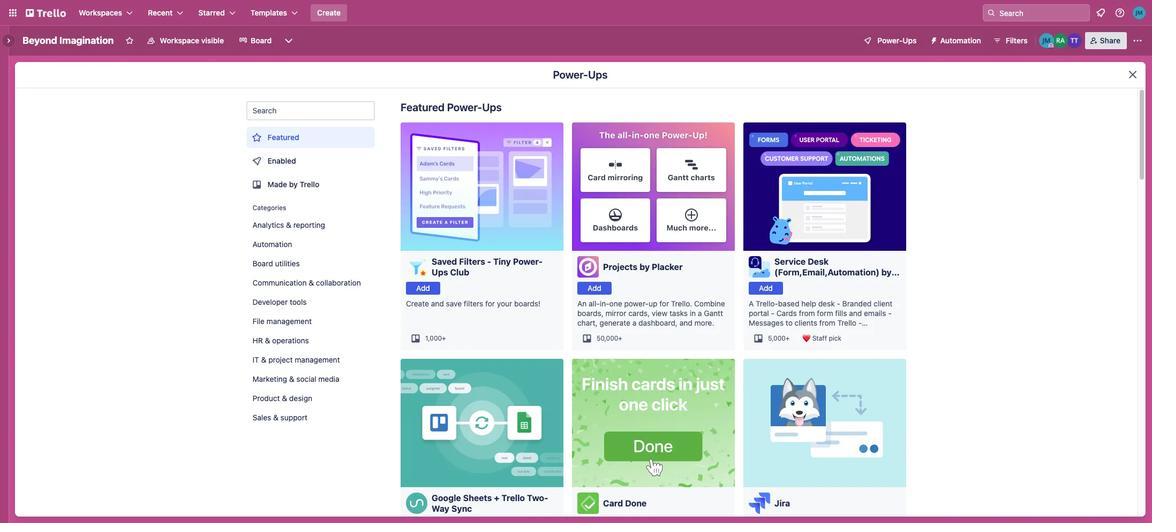 Task type: describe. For each thing, give the bounding box(es) containing it.
tasks
[[670, 309, 688, 318]]

enabled link
[[246, 151, 375, 172]]

jeremy miller (jeremymiller198) image
[[1039, 33, 1054, 48]]

filters inside button
[[1006, 36, 1028, 45]]

for inside the an all-in-one power-up for trello. combine boards, mirror cards, view tasks in a gantt chart, generate a dashboard, and more.
[[659, 299, 669, 309]]

cards
[[777, 309, 797, 318]]

view
[[652, 309, 667, 318]]

automation link
[[246, 236, 375, 253]]

1,000 +
[[425, 335, 446, 343]]

developer tools
[[253, 298, 307, 307]]

❤️
[[803, 335, 811, 343]]

placker
[[652, 262, 683, 272]]

- up fills
[[837, 299, 840, 309]]

back to home image
[[26, 4, 66, 21]]

emails
[[864, 309, 886, 318]]

branded
[[842, 299, 872, 309]]

1,000
[[425, 335, 442, 343]]

open information menu image
[[1115, 7, 1125, 18]]

power- inside 'saved filters - tiny power- ups club'
[[513, 257, 543, 267]]

❤️ staff pick
[[803, 335, 841, 343]]

recent button
[[141, 4, 190, 21]]

create and save filters for your boards!
[[406, 299, 540, 309]]

automation inside automation button
[[940, 36, 981, 45]]

ruby anderson (rubyanderson7) image
[[1053, 33, 1068, 48]]

marketing & social media link
[[246, 371, 375, 388]]

sales & support
[[253, 413, 308, 423]]

pick
[[829, 335, 841, 343]]

- down trello-
[[771, 309, 774, 318]]

add for service desk (form,email,automation) by hipporello
[[759, 284, 773, 293]]

hr & operations link
[[246, 333, 375, 350]]

1 vertical spatial management
[[295, 356, 340, 365]]

0 notifications image
[[1094, 6, 1107, 19]]

developer
[[253, 298, 288, 307]]

show menu image
[[1132, 35, 1143, 46]]

help
[[801, 299, 816, 309]]

gantt
[[704, 309, 723, 318]]

an all-in-one power-up for trello. combine boards, mirror cards, view tasks in a gantt chart, generate a dashboard, and more.
[[577, 299, 725, 328]]

projects by placker
[[603, 262, 683, 272]]

power-
[[624, 299, 649, 309]]

& for communication
[[309, 279, 314, 288]]

+ for 1,000 +
[[442, 335, 446, 343]]

form
[[817, 309, 833, 318]]

trello.
[[671, 299, 692, 309]]

0 vertical spatial from
[[799, 309, 815, 318]]

tiny
[[493, 257, 511, 267]]

file management link
[[246, 313, 375, 330]]

& for analytics
[[286, 221, 292, 230]]

operations
[[272, 336, 309, 345]]

desk
[[818, 299, 835, 309]]

combine
[[694, 299, 725, 309]]

1 horizontal spatial from
[[819, 319, 835, 328]]

hr
[[253, 336, 263, 345]]

analytics & reporting
[[253, 221, 325, 230]]

star or unstar board image
[[126, 36, 134, 45]]

sm image
[[925, 32, 940, 47]]

- inside 'saved filters - tiny power- ups club'
[[487, 257, 491, 267]]

fills
[[835, 309, 847, 318]]

jira
[[774, 499, 790, 509]]

dashboard,
[[638, 319, 678, 328]]

up
[[649, 299, 657, 309]]

all-
[[589, 299, 600, 309]]

boards,
[[577, 309, 604, 318]]

made
[[268, 180, 287, 189]]

- down 'client'
[[888, 309, 892, 318]]

staff
[[812, 335, 827, 343]]

board utilities
[[253, 259, 300, 268]]

design
[[289, 394, 313, 403]]

club
[[450, 268, 469, 277]]

by for made
[[289, 180, 298, 189]]

developer tools link
[[246, 294, 375, 311]]

mirror
[[606, 309, 626, 318]]

by for projects
[[640, 262, 650, 272]]

communication & collaboration link
[[246, 275, 375, 292]]

project
[[269, 356, 293, 365]]

filters button
[[990, 32, 1031, 49]]

5,000
[[768, 335, 786, 343]]

google sheets + trello two- way sync
[[432, 494, 548, 514]]

workspace visible button
[[141, 32, 230, 49]]

two-
[[527, 494, 548, 503]]

recent
[[148, 8, 173, 17]]

in-
[[600, 299, 609, 309]]

create for create and save filters for your boards!
[[406, 299, 429, 309]]

+ inside google sheets + trello two- way sync
[[494, 494, 500, 503]]

product & design
[[253, 394, 313, 403]]

templates button
[[244, 4, 304, 21]]

google
[[432, 494, 461, 503]]

made by trello link
[[246, 174, 375, 195]]

imagination
[[59, 35, 114, 46]]

Search field
[[996, 5, 1089, 21]]

trello-
[[756, 299, 778, 309]]

made by trello
[[268, 180, 320, 189]]

board link
[[232, 32, 278, 49]]

featured link
[[246, 127, 375, 148]]

featured for featured power-ups
[[401, 101, 445, 114]]

by inside 'service desk (form,email,automation) by hipporello'
[[881, 268, 892, 277]]

& for it
[[261, 356, 267, 365]]

communication & collaboration
[[253, 279, 361, 288]]

board utilities link
[[246, 255, 375, 273]]

card
[[603, 499, 623, 509]]

trello inside a trello-based help desk - branded client portal - cards from form fills and emails - messages to clients from trello - automations
[[837, 319, 856, 328]]

power-ups button
[[856, 32, 923, 49]]

support
[[281, 413, 308, 423]]

sheets
[[463, 494, 492, 503]]

starred
[[198, 8, 225, 17]]



Task type: vqa. For each thing, say whether or not it's contained in the screenshot.
the right Create
yes



Task type: locate. For each thing, give the bounding box(es) containing it.
+ down save
[[442, 335, 446, 343]]

0 vertical spatial and
[[431, 299, 444, 309]]

analytics & reporting link
[[246, 217, 375, 234]]

it & project management
[[253, 356, 340, 365]]

workspace visible
[[160, 36, 224, 45]]

1 vertical spatial automation
[[253, 240, 292, 249]]

2 horizontal spatial by
[[881, 268, 892, 277]]

to
[[786, 319, 793, 328]]

sales
[[253, 413, 271, 423]]

& inside product & design 'link'
[[282, 394, 287, 403]]

+
[[442, 335, 446, 343], [618, 335, 622, 343], [786, 335, 790, 343], [494, 494, 500, 503]]

by left placker
[[640, 262, 650, 272]]

2 horizontal spatial and
[[849, 309, 862, 318]]

trello down enabled link
[[300, 180, 320, 189]]

Search text field
[[246, 101, 375, 121]]

& inside it & project management link
[[261, 356, 267, 365]]

analytics
[[253, 221, 284, 230]]

and inside the an all-in-one power-up for trello. combine boards, mirror cards, view tasks in a gantt chart, generate a dashboard, and more.
[[680, 319, 692, 328]]

0 horizontal spatial featured
[[268, 133, 299, 142]]

this member is an admin of this board. image
[[1049, 43, 1053, 48]]

product
[[253, 394, 280, 403]]

a down cards,
[[632, 319, 636, 328]]

marketing & social media
[[253, 375, 340, 384]]

by up 'client'
[[881, 268, 892, 277]]

in
[[690, 309, 696, 318]]

1 vertical spatial featured
[[268, 133, 299, 142]]

trello left two-
[[502, 494, 525, 503]]

create for create
[[317, 8, 341, 17]]

0 horizontal spatial and
[[431, 299, 444, 309]]

add up the all-
[[588, 284, 601, 293]]

by inside made by trello link
[[289, 180, 298, 189]]

3 add button from the left
[[749, 282, 783, 295]]

templates
[[251, 8, 287, 17]]

a right in at the bottom right
[[698, 309, 702, 318]]

& inside hr & operations link
[[265, 336, 270, 345]]

and inside a trello-based help desk - branded client portal - cards from form fills and emails - messages to clients from trello - automations
[[849, 309, 862, 318]]

enabled
[[268, 156, 296, 166]]

2 horizontal spatial add button
[[749, 282, 783, 295]]

Board name text field
[[17, 32, 119, 49]]

+ for 50,000 +
[[618, 335, 622, 343]]

0 vertical spatial trello
[[300, 180, 320, 189]]

1 horizontal spatial and
[[680, 319, 692, 328]]

customize views image
[[283, 35, 294, 46]]

file
[[253, 317, 265, 326]]

sales & support link
[[246, 410, 375, 427]]

from up clients
[[799, 309, 815, 318]]

1 add from the left
[[416, 284, 430, 293]]

it
[[253, 356, 259, 365]]

+ right sheets
[[494, 494, 500, 503]]

& down board utilities link
[[309, 279, 314, 288]]

terry turtle (terryturtle) image
[[1067, 33, 1082, 48]]

card done
[[603, 499, 647, 509]]

and down in at the bottom right
[[680, 319, 692, 328]]

1 vertical spatial and
[[849, 309, 862, 318]]

& for hr
[[265, 336, 270, 345]]

1 horizontal spatial create
[[406, 299, 429, 309]]

0 vertical spatial management
[[267, 317, 312, 326]]

0 horizontal spatial add
[[416, 284, 430, 293]]

search image
[[987, 9, 996, 17]]

add up trello-
[[759, 284, 773, 293]]

beyond imagination
[[22, 35, 114, 46]]

2 add button from the left
[[577, 282, 612, 295]]

power-
[[877, 36, 903, 45], [553, 69, 588, 81], [447, 101, 482, 114], [513, 257, 543, 267]]

client
[[874, 299, 892, 309]]

0 vertical spatial create
[[317, 8, 341, 17]]

0 vertical spatial automation
[[940, 36, 981, 45]]

board left the 'customize views' "image" at the top of the page
[[251, 36, 272, 45]]

1 horizontal spatial power-ups
[[877, 36, 917, 45]]

primary element
[[0, 0, 1152, 26]]

automation inside the automation link
[[253, 240, 292, 249]]

filters left jeremy miller (jeremymiller198) icon
[[1006, 36, 1028, 45]]

add
[[416, 284, 430, 293], [588, 284, 601, 293], [759, 284, 773, 293]]

& right it
[[261, 356, 267, 365]]

0 horizontal spatial create
[[317, 8, 341, 17]]

1 for from the left
[[485, 299, 495, 309]]

more.
[[694, 319, 714, 328]]

and down branded
[[849, 309, 862, 318]]

portal
[[749, 309, 769, 318]]

0 horizontal spatial automation
[[253, 240, 292, 249]]

& for product
[[282, 394, 287, 403]]

management up operations
[[267, 317, 312, 326]]

+ for 5,000 +
[[786, 335, 790, 343]]

saved filters - tiny power- ups club
[[432, 257, 543, 277]]

& inside analytics & reporting link
[[286, 221, 292, 230]]

0 vertical spatial featured
[[401, 101, 445, 114]]

media
[[319, 375, 340, 384]]

categories
[[253, 204, 287, 212]]

3 add from the left
[[759, 284, 773, 293]]

add button up trello-
[[749, 282, 783, 295]]

for left your
[[485, 299, 495, 309]]

one
[[609, 299, 622, 309]]

workspaces button
[[72, 4, 139, 21]]

from
[[799, 309, 815, 318], [819, 319, 835, 328]]

0 vertical spatial filters
[[1006, 36, 1028, 45]]

1 vertical spatial create
[[406, 299, 429, 309]]

featured
[[401, 101, 445, 114], [268, 133, 299, 142]]

& right analytics
[[286, 221, 292, 230]]

file management
[[253, 317, 312, 326]]

marketing
[[253, 375, 287, 384]]

&
[[286, 221, 292, 230], [309, 279, 314, 288], [265, 336, 270, 345], [261, 356, 267, 365], [289, 375, 295, 384], [282, 394, 287, 403], [273, 413, 279, 423]]

ups inside power-ups button
[[903, 36, 917, 45]]

& left social
[[289, 375, 295, 384]]

1 vertical spatial filters
[[459, 257, 485, 267]]

board left utilities at the left
[[253, 259, 273, 268]]

featured inside featured link
[[268, 133, 299, 142]]

5,000 +
[[768, 335, 790, 343]]

1 vertical spatial board
[[253, 259, 273, 268]]

a
[[749, 299, 754, 309]]

utilities
[[275, 259, 300, 268]]

1 horizontal spatial by
[[640, 262, 650, 272]]

and left save
[[431, 299, 444, 309]]

chart,
[[577, 319, 598, 328]]

0 horizontal spatial filters
[[459, 257, 485, 267]]

add button for service desk (form,email,automation) by hipporello
[[749, 282, 783, 295]]

reporting
[[294, 221, 325, 230]]

from down the form
[[819, 319, 835, 328]]

1 vertical spatial a
[[632, 319, 636, 328]]

hipporello
[[774, 279, 818, 288]]

your
[[497, 299, 512, 309]]

0 horizontal spatial for
[[485, 299, 495, 309]]

messages
[[749, 319, 784, 328]]

trello down fills
[[837, 319, 856, 328]]

1 horizontal spatial automation
[[940, 36, 981, 45]]

0 vertical spatial power-ups
[[877, 36, 917, 45]]

1 horizontal spatial filters
[[1006, 36, 1028, 45]]

create inside button
[[317, 8, 341, 17]]

power-ups
[[877, 36, 917, 45], [553, 69, 608, 81]]

starred button
[[192, 4, 242, 21]]

product & design link
[[246, 390, 375, 408]]

0 vertical spatial a
[[698, 309, 702, 318]]

& right sales
[[273, 413, 279, 423]]

- left tiny
[[487, 257, 491, 267]]

automations
[[749, 328, 792, 337]]

add button up the all-
[[577, 282, 612, 295]]

for up "view"
[[659, 299, 669, 309]]

based
[[778, 299, 799, 309]]

1 horizontal spatial for
[[659, 299, 669, 309]]

1 vertical spatial from
[[819, 319, 835, 328]]

& inside 'communication & collaboration' 'link'
[[309, 279, 314, 288]]

automation up board utilities
[[253, 240, 292, 249]]

trello inside google sheets + trello two- way sync
[[502, 494, 525, 503]]

collaboration
[[316, 279, 361, 288]]

0 vertical spatial board
[[251, 36, 272, 45]]

a trello-based help desk - branded client portal - cards from form fills and emails - messages to clients from trello - automations
[[749, 299, 892, 337]]

ups inside 'saved filters - tiny power- ups club'
[[432, 268, 448, 277]]

featured for featured
[[268, 133, 299, 142]]

& inside marketing & social media link
[[289, 375, 295, 384]]

filters
[[1006, 36, 1028, 45], [459, 257, 485, 267]]

hr & operations
[[253, 336, 309, 345]]

automation
[[940, 36, 981, 45], [253, 240, 292, 249]]

add button down the saved
[[406, 282, 440, 295]]

automation left filters button
[[940, 36, 981, 45]]

2 add from the left
[[588, 284, 601, 293]]

jeremy miller (jeremymiller198) image
[[1133, 6, 1146, 19]]

tools
[[290, 298, 307, 307]]

1 vertical spatial power-ups
[[553, 69, 608, 81]]

visible
[[201, 36, 224, 45]]

2 for from the left
[[659, 299, 669, 309]]

add button for projects by placker
[[577, 282, 612, 295]]

desk
[[808, 257, 829, 267]]

- down branded
[[858, 319, 862, 328]]

board
[[251, 36, 272, 45], [253, 259, 273, 268]]

1 add button from the left
[[406, 282, 440, 295]]

an
[[577, 299, 587, 309]]

+ down to in the bottom of the page
[[786, 335, 790, 343]]

2 vertical spatial and
[[680, 319, 692, 328]]

add button for saved filters - tiny power- ups club
[[406, 282, 440, 295]]

filters up club
[[459, 257, 485, 267]]

boards!
[[514, 299, 540, 309]]

(form,email,automation)
[[774, 268, 879, 277]]

& inside the sales & support link
[[273, 413, 279, 423]]

share
[[1100, 36, 1121, 45]]

done
[[625, 499, 647, 509]]

& left design
[[282, 394, 287, 403]]

0 horizontal spatial add button
[[406, 282, 440, 295]]

power- inside button
[[877, 36, 903, 45]]

1 horizontal spatial add
[[588, 284, 601, 293]]

workspace
[[160, 36, 199, 45]]

filters inside 'saved filters - tiny power- ups club'
[[459, 257, 485, 267]]

& for marketing
[[289, 375, 295, 384]]

sync
[[451, 505, 472, 514]]

add for projects by placker
[[588, 284, 601, 293]]

add button
[[406, 282, 440, 295], [577, 282, 612, 295], [749, 282, 783, 295]]

1 horizontal spatial add button
[[577, 282, 612, 295]]

1 horizontal spatial featured
[[401, 101, 445, 114]]

0 horizontal spatial trello
[[300, 180, 320, 189]]

by right the made
[[289, 180, 298, 189]]

board for board utilities
[[253, 259, 273, 268]]

& for sales
[[273, 413, 279, 423]]

add up 1,000
[[416, 284, 430, 293]]

& right hr
[[265, 336, 270, 345]]

service desk (form,email,automation) by hipporello
[[774, 257, 892, 288]]

0 horizontal spatial from
[[799, 309, 815, 318]]

2 horizontal spatial add
[[759, 284, 773, 293]]

0 horizontal spatial power-ups
[[553, 69, 608, 81]]

2 horizontal spatial trello
[[837, 319, 856, 328]]

+ down the generate
[[618, 335, 622, 343]]

create button
[[311, 4, 347, 21]]

board for board
[[251, 36, 272, 45]]

power-ups inside button
[[877, 36, 917, 45]]

automation button
[[925, 32, 988, 49]]

service
[[774, 257, 806, 267]]

1 horizontal spatial trello
[[502, 494, 525, 503]]

1 vertical spatial trello
[[837, 319, 856, 328]]

2 vertical spatial trello
[[502, 494, 525, 503]]

add for saved filters - tiny power- ups club
[[416, 284, 430, 293]]

0 horizontal spatial by
[[289, 180, 298, 189]]

and
[[431, 299, 444, 309], [849, 309, 862, 318], [680, 319, 692, 328]]

0 horizontal spatial a
[[632, 319, 636, 328]]

1 horizontal spatial a
[[698, 309, 702, 318]]

management down hr & operations link
[[295, 356, 340, 365]]



